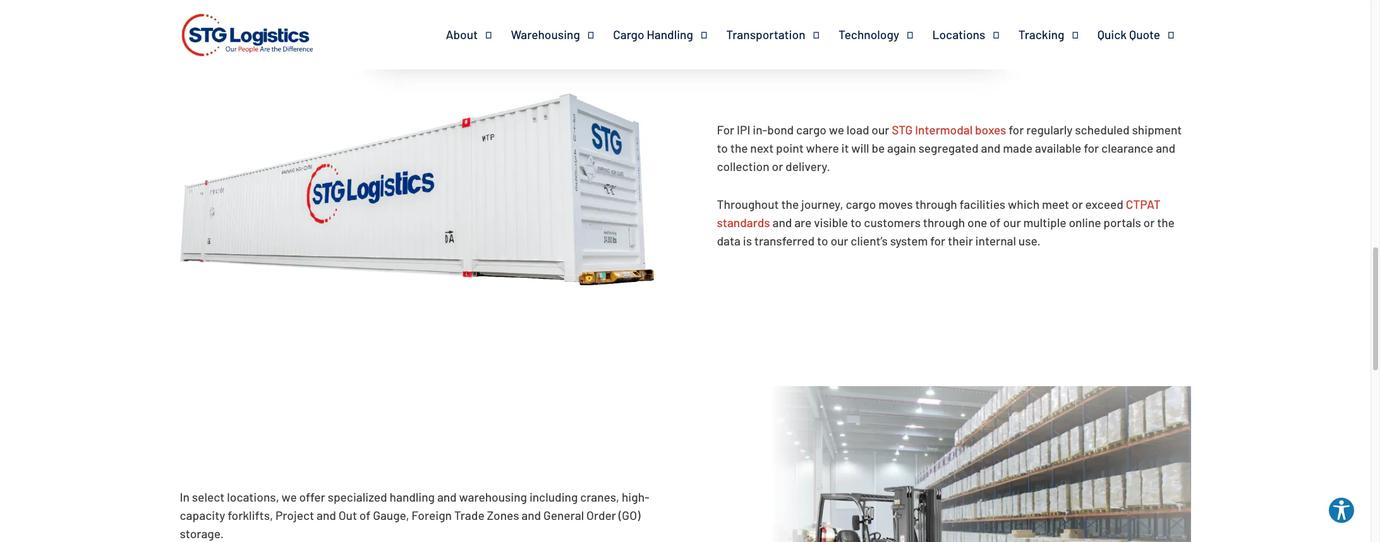Task type: locate. For each thing, give the bounding box(es) containing it.
or down point
[[772, 159, 783, 174]]

the inside for regularly scheduled shipment to the next point where it will be again segregated and made available for clearance and collection or delivery.
[[731, 141, 748, 155]]

or inside for regularly scheduled shipment to the next point where it will be again segregated and made available for clearance and collection or delivery.
[[772, 159, 783, 174]]

1 vertical spatial our
[[1003, 216, 1021, 230]]

zones
[[487, 509, 519, 523]]

our down which
[[1003, 216, 1021, 230]]

through up and are visible to customers through one of our multiple online portals or the data is transferred to our client's system for their internal use.
[[915, 197, 957, 212]]

1 horizontal spatial the
[[782, 197, 799, 212]]

ctpat standards
[[717, 197, 1161, 230]]

forklifts,
[[228, 509, 273, 523]]

2 vertical spatial for
[[930, 234, 946, 248]]

to inside for regularly scheduled shipment to the next point where it will be again segregated and made available for clearance and collection or delivery.
[[717, 141, 728, 155]]

it
[[842, 141, 849, 155]]

we inside in select locations, we offer specialized handling and warehousing including cranes, high- capacity forklifts, project and out of gauge, foreign trade zones and general order (go) storage.
[[282, 491, 297, 505]]

is
[[743, 234, 752, 248]]

made
[[1003, 141, 1033, 155]]

1 horizontal spatial we
[[829, 123, 844, 137]]

2 vertical spatial to
[[817, 234, 828, 248]]

the up are
[[782, 197, 799, 212]]

1 horizontal spatial cargo
[[846, 197, 876, 212]]

and up transferred
[[773, 216, 792, 230]]

0 horizontal spatial cargo
[[796, 123, 827, 137]]

for down scheduled
[[1084, 141, 1099, 155]]

of inside and are visible to customers through one of our multiple online portals or the data is transferred to our client's system for their internal use.
[[990, 216, 1001, 230]]

technology
[[839, 27, 899, 42]]

scheduled
[[1075, 123, 1130, 137]]

forklift image
[[717, 387, 1191, 543]]

or up online
[[1072, 197, 1083, 212]]

tracking
[[1019, 27, 1065, 42]]

load
[[847, 123, 869, 137]]

1 horizontal spatial or
[[1072, 197, 1083, 212]]

our up be on the top right
[[872, 123, 890, 137]]

1 vertical spatial for
[[1084, 141, 1099, 155]]

cargo handling
[[613, 27, 693, 42]]

0 horizontal spatial or
[[772, 159, 783, 174]]

and
[[981, 141, 1001, 155], [1156, 141, 1176, 155], [773, 216, 792, 230], [437, 491, 457, 505], [317, 509, 336, 523], [522, 509, 541, 523]]

to
[[717, 141, 728, 155], [851, 216, 862, 230], [817, 234, 828, 248]]

1 vertical spatial we
[[282, 491, 297, 505]]

0 horizontal spatial our
[[831, 234, 849, 248]]

our down visible
[[831, 234, 849, 248]]

0 vertical spatial for
[[1009, 123, 1024, 137]]

or down ctpat
[[1144, 216, 1155, 230]]

or
[[772, 159, 783, 174], [1072, 197, 1083, 212], [1144, 216, 1155, 230]]

through inside and are visible to customers through one of our multiple online portals or the data is transferred to our client's system for their internal use.
[[923, 216, 965, 230]]

bond
[[767, 123, 794, 137]]

transportation
[[726, 27, 806, 42]]

2 horizontal spatial our
[[1003, 216, 1021, 230]]

0 horizontal spatial to
[[717, 141, 728, 155]]

our
[[872, 123, 890, 137], [1003, 216, 1021, 230], [831, 234, 849, 248]]

we up "it"
[[829, 123, 844, 137]]

0 vertical spatial through
[[915, 197, 957, 212]]

journey,
[[801, 197, 843, 212]]

general
[[544, 509, 584, 523]]

of
[[990, 216, 1001, 230], [360, 509, 371, 523]]

customers
[[864, 216, 921, 230]]

and are visible to customers through one of our multiple online portals or the data is transferred to our client's system for their internal use.
[[717, 216, 1175, 248]]

project
[[275, 509, 314, 523]]

1 vertical spatial to
[[851, 216, 862, 230]]

cargo left moves
[[846, 197, 876, 212]]

online
[[1069, 216, 1101, 230]]

are
[[795, 216, 812, 230]]

1 vertical spatial of
[[360, 509, 371, 523]]

transportation link
[[726, 27, 839, 42]]

0 vertical spatial or
[[772, 159, 783, 174]]

of right one
[[990, 216, 1001, 230]]

for
[[1009, 123, 1024, 137], [1084, 141, 1099, 155], [930, 234, 946, 248]]

2 vertical spatial the
[[1157, 216, 1175, 230]]

2 horizontal spatial to
[[851, 216, 862, 230]]

for
[[717, 123, 735, 137]]

or inside and are visible to customers through one of our multiple online portals or the data is transferred to our client's system for their internal use.
[[1144, 216, 1155, 230]]

quick quote link
[[1098, 27, 1194, 42]]

0 horizontal spatial we
[[282, 491, 297, 505]]

of inside in select locations, we offer specialized handling and warehousing including cranes, high- capacity forklifts, project and out of gauge, foreign trade zones and general order (go) storage.
[[360, 509, 371, 523]]

2 vertical spatial or
[[1144, 216, 1155, 230]]

(go)
[[619, 509, 641, 523]]

2 horizontal spatial for
[[1084, 141, 1099, 155]]

client's
[[851, 234, 888, 248]]

in-
[[753, 123, 767, 137]]

cargo up where
[[796, 123, 827, 137]]

delivery.
[[786, 159, 830, 174]]

next
[[750, 141, 774, 155]]

high-
[[622, 491, 650, 505]]

the up collection
[[731, 141, 748, 155]]

through
[[915, 197, 957, 212], [923, 216, 965, 230]]

for left their
[[930, 234, 946, 248]]

gauge,
[[373, 509, 409, 523]]

2 horizontal spatial the
[[1157, 216, 1175, 230]]

offer
[[299, 491, 325, 505]]

0 vertical spatial our
[[872, 123, 890, 137]]

1 horizontal spatial to
[[817, 234, 828, 248]]

collection
[[717, 159, 770, 174]]

system
[[890, 234, 928, 248]]

the
[[731, 141, 748, 155], [782, 197, 799, 212], [1157, 216, 1175, 230]]

we
[[829, 123, 844, 137], [282, 491, 297, 505]]

2 horizontal spatial or
[[1144, 216, 1155, 230]]

of right 'out' on the left of the page
[[360, 509, 371, 523]]

shipment
[[1132, 123, 1182, 137]]

which
[[1008, 197, 1040, 212]]

through for moves
[[915, 197, 957, 212]]

cranes,
[[580, 491, 619, 505]]

to down visible
[[817, 234, 828, 248]]

segregated
[[919, 141, 979, 155]]

and right zones
[[522, 509, 541, 523]]

warehousing
[[511, 27, 580, 42]]

stg usa #1 image
[[177, 0, 318, 74]]

0 vertical spatial of
[[990, 216, 1001, 230]]

order
[[587, 509, 616, 523]]

select
[[192, 491, 225, 505]]

in
[[180, 491, 190, 505]]

0 vertical spatial to
[[717, 141, 728, 155]]

0 horizontal spatial of
[[360, 509, 371, 523]]

0 vertical spatial we
[[829, 123, 844, 137]]

0 vertical spatial the
[[731, 141, 748, 155]]

locations,
[[227, 491, 279, 505]]

to up the "client's"
[[851, 216, 862, 230]]

for inside and are visible to customers through one of our multiple online portals or the data is transferred to our client's system for their internal use.
[[930, 234, 946, 248]]

the down ctpat
[[1157, 216, 1175, 230]]

we up project
[[282, 491, 297, 505]]

through up their
[[923, 216, 965, 230]]

0 horizontal spatial for
[[930, 234, 946, 248]]

standards
[[717, 216, 770, 230]]

0 vertical spatial cargo
[[796, 123, 827, 137]]

1 vertical spatial through
[[923, 216, 965, 230]]

meet
[[1042, 197, 1069, 212]]

for up made
[[1009, 123, 1024, 137]]

exceed
[[1086, 197, 1124, 212]]

and inside and are visible to customers through one of our multiple online portals or the data is transferred to our client's system for their internal use.
[[773, 216, 792, 230]]

0 horizontal spatial the
[[731, 141, 748, 155]]

technology link
[[839, 27, 933, 42]]

use.
[[1019, 234, 1041, 248]]

ctpat
[[1126, 197, 1161, 212]]

to down for
[[717, 141, 728, 155]]

1 horizontal spatial of
[[990, 216, 1001, 230]]



Task type: vqa. For each thing, say whether or not it's contained in the screenshot.
the middle To
yes



Task type: describe. For each thing, give the bounding box(es) containing it.
where
[[806, 141, 839, 155]]

and left 'out' on the left of the page
[[317, 509, 336, 523]]

1 vertical spatial cargo
[[846, 197, 876, 212]]

ipi
[[737, 123, 751, 137]]

be
[[872, 141, 885, 155]]

visible
[[814, 216, 848, 230]]

storage.
[[180, 527, 224, 541]]

out
[[339, 509, 357, 523]]

one
[[968, 216, 987, 230]]

including
[[530, 491, 578, 505]]

stg intermodal boxes link
[[892, 123, 1006, 137]]

cargo handling link
[[613, 27, 726, 42]]

transferred
[[755, 234, 815, 248]]

through for customers
[[923, 216, 965, 230]]

intermodal
[[915, 123, 973, 137]]

locations link
[[933, 27, 1019, 42]]

throughout the journey, cargo moves through facilities which meet or exceed
[[717, 197, 1126, 212]]

portals
[[1104, 216, 1141, 230]]

and down shipment
[[1156, 141, 1176, 155]]

throughout
[[717, 197, 779, 212]]

locations
[[933, 27, 986, 42]]

quick quote
[[1098, 27, 1160, 42]]

and down boxes
[[981, 141, 1001, 155]]

specialized
[[328, 491, 387, 505]]

capacity
[[180, 509, 225, 523]]

warehousing link
[[511, 27, 613, 42]]

regularly
[[1027, 123, 1073, 137]]

warehousing
[[459, 491, 527, 505]]

quote
[[1129, 27, 1160, 42]]

1 horizontal spatial for
[[1009, 123, 1024, 137]]

point
[[776, 141, 804, 155]]

tracking link
[[1019, 27, 1098, 42]]

data
[[717, 234, 741, 248]]

1 vertical spatial or
[[1072, 197, 1083, 212]]

multiple
[[1023, 216, 1067, 230]]

clearance
[[1102, 141, 1154, 155]]

facilities
[[960, 197, 1006, 212]]

foreign
[[412, 509, 452, 523]]

again
[[887, 141, 916, 155]]

available
[[1035, 141, 1082, 155]]

trade
[[454, 509, 485, 523]]

for regularly scheduled shipment to the next point where it will be again segregated and made available for clearance and collection or delivery.
[[717, 123, 1182, 174]]

about link
[[446, 27, 511, 42]]

handling
[[647, 27, 693, 42]]

about
[[446, 27, 478, 42]]

stg container image
[[180, 94, 654, 286]]

for ipi in-bond cargo we load our stg intermodal boxes
[[717, 123, 1006, 137]]

their
[[948, 234, 973, 248]]

internal
[[976, 234, 1016, 248]]

in select locations, we offer specialized handling and warehousing including cranes, high- capacity forklifts, project and out of gauge, foreign trade zones and general order (go) storage.
[[180, 491, 650, 541]]

handling
[[390, 491, 435, 505]]

the inside and are visible to customers through one of our multiple online portals or the data is transferred to our client's system for their internal use.
[[1157, 216, 1175, 230]]

stg
[[892, 123, 913, 137]]

2 vertical spatial our
[[831, 234, 849, 248]]

boxes
[[975, 123, 1006, 137]]

ctpat standards link
[[717, 197, 1161, 230]]

1 vertical spatial the
[[782, 197, 799, 212]]

cargo
[[613, 27, 644, 42]]

quick
[[1098, 27, 1127, 42]]

1 horizontal spatial our
[[872, 123, 890, 137]]

and up foreign on the bottom left of page
[[437, 491, 457, 505]]

will
[[852, 141, 869, 155]]

moves
[[879, 197, 913, 212]]



